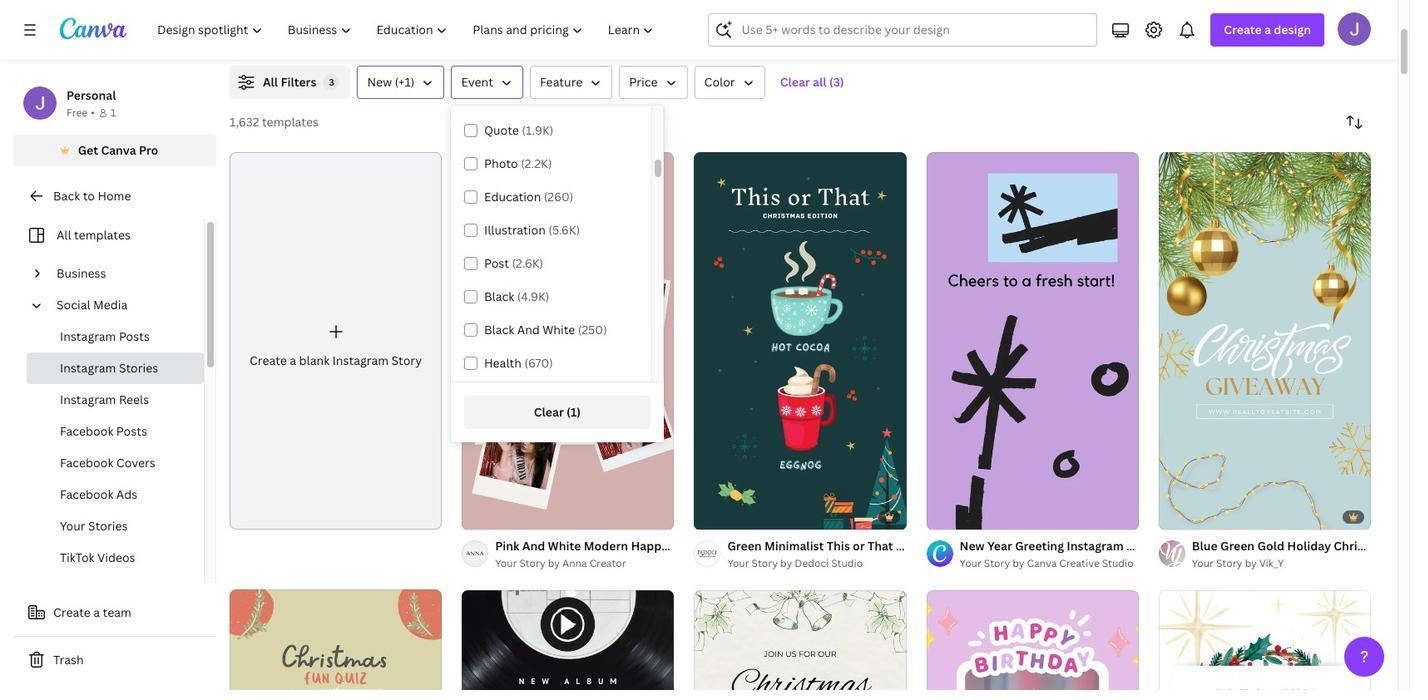 Task type: locate. For each thing, give the bounding box(es) containing it.
by left vik_y
[[1245, 557, 1257, 571]]

3 facebook from the top
[[60, 487, 114, 503]]

1 horizontal spatial clear
[[780, 74, 810, 90]]

canva inside button
[[101, 142, 136, 158]]

and
[[517, 322, 540, 338], [522, 538, 545, 554]]

2 black from the top
[[484, 322, 515, 338]]

health
[[484, 355, 522, 371]]

and inside the pink and white modern happy birthday your story your story by anna creator
[[522, 538, 545, 554]]

clear all (3) button
[[772, 66, 853, 99]]

create a blank instagram story link
[[230, 152, 442, 530]]

create inside dropdown button
[[1225, 22, 1262, 37]]

1 facebook from the top
[[60, 424, 114, 439]]

2 horizontal spatial a
[[1265, 22, 1272, 37]]

1 horizontal spatial a
[[290, 353, 296, 369]]

1 by from the left
[[548, 557, 560, 571]]

1 vertical spatial clear
[[534, 404, 564, 420]]

instagram inside instagram posts link
[[60, 329, 116, 345]]

price
[[629, 74, 658, 90]]

3
[[329, 76, 334, 88]]

pink and white modern happy birthday your story link
[[495, 537, 783, 556]]

1 vertical spatial stories
[[88, 518, 128, 534]]

studio right creative at the right bottom
[[1102, 557, 1134, 571]]

1 vertical spatial a
[[290, 353, 296, 369]]

your
[[60, 518, 85, 534], [723, 538, 749, 554], [495, 557, 517, 571], [728, 557, 750, 571], [960, 557, 982, 571], [1192, 557, 1214, 571]]

by inside blue green gold holiday christmas giv your story by vik_y
[[1245, 557, 1257, 571]]

create a design
[[1225, 22, 1312, 37]]

canva left creative at the right bottom
[[1027, 557, 1057, 571]]

1,632 templates
[[230, 114, 319, 130]]

1 vertical spatial white
[[548, 538, 581, 554]]

green minimalist this or that christmas edition instagram story image
[[694, 152, 907, 530]]

creator
[[590, 557, 626, 571]]

stories up reels
[[119, 360, 158, 376]]

templates
[[262, 114, 319, 130], [74, 227, 131, 243]]

1 horizontal spatial canva
[[1027, 557, 1057, 571]]

Sort by button
[[1338, 106, 1372, 139]]

0 vertical spatial a
[[1265, 22, 1272, 37]]

filters
[[281, 74, 317, 90]]

pink
[[495, 538, 520, 554]]

instagram for instagram reels
[[60, 392, 116, 408]]

1 horizontal spatial all
[[263, 74, 278, 90]]

business
[[57, 265, 106, 281]]

1 vertical spatial posts
[[116, 424, 147, 439]]

0 vertical spatial stories
[[119, 360, 158, 376]]

trash link
[[13, 644, 216, 677]]

all down back
[[57, 227, 71, 243]]

new (+1)
[[367, 74, 415, 90]]

create left blank
[[250, 353, 287, 369]]

0 vertical spatial create
[[1225, 22, 1262, 37]]

white up the anna
[[548, 538, 581, 554]]

1 horizontal spatial create
[[250, 353, 287, 369]]

facebook for facebook ads
[[60, 487, 114, 503]]

black up health
[[484, 322, 515, 338]]

create left "design"
[[1225, 22, 1262, 37]]

your story by dedoci studio
[[728, 557, 863, 571]]

instagram up instagram reels
[[60, 360, 116, 376]]

2 vertical spatial facebook
[[60, 487, 114, 503]]

1 vertical spatial create
[[250, 353, 287, 369]]

a
[[1265, 22, 1272, 37], [290, 353, 296, 369], [93, 605, 100, 621]]

facebook up your stories
[[60, 487, 114, 503]]

studio
[[832, 557, 863, 571], [1102, 557, 1134, 571]]

4 by from the left
[[1245, 557, 1257, 571]]

posts
[[119, 329, 150, 345], [116, 424, 147, 439]]

white
[[543, 322, 575, 338], [548, 538, 581, 554]]

create for create a blank instagram story
[[250, 353, 287, 369]]

0 vertical spatial canva
[[101, 142, 136, 158]]

a for design
[[1265, 22, 1272, 37]]

0 horizontal spatial studio
[[832, 557, 863, 571]]

(260)
[[544, 189, 574, 205]]

0 vertical spatial and
[[517, 322, 540, 338]]

create inside button
[[53, 605, 91, 621]]

vik_y
[[1260, 557, 1284, 571]]

1 vertical spatial facebook
[[60, 455, 114, 471]]

white left (250)
[[543, 322, 575, 338]]

photo (2.2k)
[[484, 156, 552, 171]]

(4.9k)
[[517, 289, 550, 305]]

gold
[[1258, 538, 1285, 554]]

a left team at the left bottom of page
[[93, 605, 100, 621]]

0 vertical spatial facebook
[[60, 424, 114, 439]]

instagram right blank
[[333, 353, 389, 369]]

canva left pro
[[101, 142, 136, 158]]

by left "dedoci"
[[781, 557, 793, 571]]

black
[[484, 289, 515, 305], [484, 322, 515, 338]]

ads
[[116, 487, 137, 503]]

happy
[[631, 538, 668, 554]]

a left "design"
[[1265, 22, 1272, 37]]

blank
[[299, 353, 330, 369]]

story inside 'your story by canva creative studio' link
[[984, 557, 1011, 571]]

0 vertical spatial all
[[263, 74, 278, 90]]

canva
[[101, 142, 136, 158], [1027, 557, 1057, 571]]

(+1)
[[395, 74, 415, 90]]

facebook ads
[[60, 487, 137, 503]]

clear left all
[[780, 74, 810, 90]]

birthday
[[671, 538, 720, 554]]

by inside the pink and white modern happy birthday your story your story by anna creator
[[548, 557, 560, 571]]

0 horizontal spatial canva
[[101, 142, 136, 158]]

event
[[461, 74, 493, 90]]

pro
[[139, 142, 158, 158]]

create left team at the left bottom of page
[[53, 605, 91, 621]]

0 vertical spatial posts
[[119, 329, 150, 345]]

0 horizontal spatial templates
[[74, 227, 131, 243]]

white inside the pink and white modern happy birthday your story your story by anna creator
[[548, 538, 581, 554]]

2 vertical spatial create
[[53, 605, 91, 621]]

0 horizontal spatial a
[[93, 605, 100, 621]]

tiktok videos link
[[27, 543, 204, 574]]

clear left (1)
[[534, 404, 564, 420]]

1 vertical spatial and
[[522, 538, 545, 554]]

instagram for instagram stories
[[60, 360, 116, 376]]

facebook down instagram reels
[[60, 424, 114, 439]]

price button
[[619, 66, 688, 99]]

1 vertical spatial all
[[57, 227, 71, 243]]

2 horizontal spatial create
[[1225, 22, 1262, 37]]

to
[[83, 188, 95, 204]]

instagram up facebook posts at left
[[60, 392, 116, 408]]

templates down back to home
[[74, 227, 131, 243]]

3 filter options selected element
[[323, 74, 340, 91]]

0 horizontal spatial clear
[[534, 404, 564, 420]]

2 vertical spatial a
[[93, 605, 100, 621]]

a inside dropdown button
[[1265, 22, 1272, 37]]

white for modern
[[548, 538, 581, 554]]

green
[[1221, 538, 1255, 554]]

0 vertical spatial clear
[[780, 74, 810, 90]]

1 horizontal spatial templates
[[262, 114, 319, 130]]

stories down facebook ads link
[[88, 518, 128, 534]]

and right pink
[[522, 538, 545, 554]]

education (260)
[[484, 189, 574, 205]]

all left the filters
[[263, 74, 278, 90]]

0 vertical spatial black
[[484, 289, 515, 305]]

(1.9k)
[[522, 122, 554, 138]]

templates down all filters
[[262, 114, 319, 130]]

0 horizontal spatial create
[[53, 605, 91, 621]]

back to home link
[[13, 180, 216, 213]]

social media
[[57, 297, 128, 313]]

by left creative at the right bottom
[[1013, 557, 1025, 571]]

posts down social media link at the top of the page
[[119, 329, 150, 345]]

and down (4.9k)
[[517, 322, 540, 338]]

story inside 'your story by dedoci studio' link
[[752, 557, 778, 571]]

videos
[[97, 550, 135, 566]]

instagram inside instagram reels link
[[60, 392, 116, 408]]

by
[[548, 557, 560, 571], [781, 557, 793, 571], [1013, 557, 1025, 571], [1245, 557, 1257, 571]]

instagram down social media
[[60, 329, 116, 345]]

by left the anna
[[548, 557, 560, 571]]

create a team button
[[13, 597, 216, 630]]

a inside button
[[93, 605, 100, 621]]

create a team
[[53, 605, 131, 621]]

(3)
[[830, 74, 844, 90]]

instagram posts link
[[27, 321, 204, 353]]

facebook
[[60, 424, 114, 439], [60, 455, 114, 471], [60, 487, 114, 503]]

1 horizontal spatial studio
[[1102, 557, 1134, 571]]

a for team
[[93, 605, 100, 621]]

facebook for facebook covers
[[60, 455, 114, 471]]

posts down reels
[[116, 424, 147, 439]]

blue
[[1192, 538, 1218, 554]]

2 facebook from the top
[[60, 455, 114, 471]]

black (4.9k)
[[484, 289, 550, 305]]

1 vertical spatial black
[[484, 322, 515, 338]]

2 studio from the left
[[1102, 557, 1134, 571]]

0 vertical spatial white
[[543, 322, 575, 338]]

1 black from the top
[[484, 289, 515, 305]]

0 horizontal spatial all
[[57, 227, 71, 243]]

giv
[[1395, 538, 1411, 554]]

clean sketch christmas party invitation instagram story image
[[694, 591, 907, 691]]

a left blank
[[290, 353, 296, 369]]

facebook ads link
[[27, 479, 204, 511]]

black for black and white
[[484, 322, 515, 338]]

posts for facebook posts
[[116, 424, 147, 439]]

(5.6k)
[[549, 222, 580, 238]]

facebook for facebook posts
[[60, 424, 114, 439]]

instagram inside create a blank instagram story element
[[333, 353, 389, 369]]

tiktok videos
[[60, 550, 135, 566]]

0 vertical spatial templates
[[262, 114, 319, 130]]

None search field
[[709, 13, 1098, 47]]

white red green simple elegant watercolor christmas party invitation your story image
[[1159, 591, 1372, 691]]

facebook up facebook ads
[[60, 455, 114, 471]]

story inside blue green gold holiday christmas giv your story by vik_y
[[1217, 557, 1243, 571]]

your story by canva creative studio link
[[960, 556, 1139, 572]]

clear
[[780, 74, 810, 90], [534, 404, 564, 420]]

1 vertical spatial templates
[[74, 227, 131, 243]]

instagram for instagram posts
[[60, 329, 116, 345]]

studio right "dedoci"
[[832, 557, 863, 571]]

clear (1) button
[[464, 396, 651, 429]]

black down post
[[484, 289, 515, 305]]

stories for your stories
[[88, 518, 128, 534]]

illustration (5.6k)
[[484, 222, 580, 238]]



Task type: describe. For each thing, give the bounding box(es) containing it.
all templates
[[57, 227, 131, 243]]

instagram reels
[[60, 392, 149, 408]]

your story by vik_y link
[[1192, 556, 1372, 572]]

light purple pink aesthetic cute k-pop happy birthday instagram story image
[[927, 591, 1139, 691]]

clear (1)
[[534, 404, 581, 420]]

create a blank instagram story element
[[230, 152, 442, 530]]

get canva pro button
[[13, 135, 216, 166]]

black and white (250)
[[484, 322, 607, 338]]

reels
[[119, 392, 149, 408]]

story inside create a blank instagram story element
[[392, 353, 422, 369]]

design
[[1274, 22, 1312, 37]]

quote (1.9k)
[[484, 122, 554, 138]]

jacob simon image
[[1338, 12, 1372, 46]]

instagram story templates image
[[1016, 0, 1372, 46]]

create for create a team
[[53, 605, 91, 621]]

photo
[[484, 156, 518, 171]]

and for pink
[[522, 538, 545, 554]]

your story by anna creator link
[[495, 556, 674, 572]]

new year greeting instagram story in lavender black sky blue scribbles and doodles style image
[[927, 152, 1139, 530]]

feature
[[540, 74, 583, 90]]

all
[[813, 74, 827, 90]]

facebook covers
[[60, 455, 155, 471]]

beige playful christmas quiz instagram story image
[[230, 590, 442, 691]]

color
[[705, 74, 735, 90]]

social media link
[[50, 290, 194, 321]]

get canva pro
[[78, 142, 158, 158]]

get
[[78, 142, 98, 158]]

(2.6k)
[[512, 255, 544, 271]]

clear for clear (1)
[[534, 404, 564, 420]]

facebook covers link
[[27, 448, 204, 479]]

home
[[98, 188, 131, 204]]

(1)
[[567, 404, 581, 420]]

back to home
[[53, 188, 131, 204]]

all for all templates
[[57, 227, 71, 243]]

personal
[[67, 87, 116, 103]]

(670)
[[525, 355, 553, 371]]

•
[[91, 106, 95, 120]]

3 by from the left
[[1013, 557, 1025, 571]]

pink and white modern happy birthday your story image
[[462, 152, 674, 530]]

templates for all templates
[[74, 227, 131, 243]]

all templates link
[[23, 220, 194, 251]]

white for (250)
[[543, 322, 575, 338]]

facebook posts
[[60, 424, 147, 439]]

1 vertical spatial canva
[[1027, 557, 1057, 571]]

posts for instagram posts
[[119, 329, 150, 345]]

blue green gold holiday christmas giv your story by vik_y
[[1192, 538, 1411, 571]]

and for black
[[517, 322, 540, 338]]

your stories
[[60, 518, 128, 534]]

covers
[[116, 455, 155, 471]]

1,632
[[230, 114, 259, 130]]

free
[[67, 106, 88, 120]]

a for blank
[[290, 353, 296, 369]]

your story by canva creative studio
[[960, 557, 1134, 571]]

2 by from the left
[[781, 557, 793, 571]]

post (2.6k)
[[484, 255, 544, 271]]

create for create a design
[[1225, 22, 1262, 37]]

education
[[484, 189, 541, 205]]

free •
[[67, 106, 95, 120]]

black for black
[[484, 289, 515, 305]]

(2.2k)
[[521, 156, 552, 171]]

post
[[484, 255, 509, 271]]

instagram reels link
[[27, 384, 204, 416]]

trash
[[53, 652, 84, 668]]

facebook posts link
[[27, 416, 204, 448]]

media
[[93, 297, 128, 313]]

(250)
[[578, 322, 607, 338]]

color button
[[695, 66, 765, 99]]

holiday
[[1288, 538, 1332, 554]]

blue green gold holiday christmas giveaway instagram story image
[[1159, 152, 1372, 530]]

health (670)
[[484, 355, 553, 371]]

tiktok
[[60, 550, 95, 566]]

top level navigation element
[[146, 13, 669, 47]]

feature button
[[530, 66, 613, 99]]

1 studio from the left
[[832, 557, 863, 571]]

your story by dedoci studio link
[[728, 556, 907, 572]]

anna
[[563, 557, 587, 571]]

event button
[[451, 66, 523, 99]]

back
[[53, 188, 80, 204]]

your stories link
[[27, 511, 204, 543]]

create a design button
[[1211, 13, 1325, 47]]

instagram posts
[[60, 329, 150, 345]]

clear all (3)
[[780, 74, 844, 90]]

Search search field
[[742, 14, 1087, 46]]

clear for clear all (3)
[[780, 74, 810, 90]]

christmas
[[1334, 538, 1392, 554]]

your inside blue green gold holiday christmas giv your story by vik_y
[[1192, 557, 1214, 571]]

instagram stories
[[60, 360, 158, 376]]

new (+1) button
[[357, 66, 445, 99]]

stories for instagram stories
[[119, 360, 158, 376]]

templates for 1,632 templates
[[262, 114, 319, 130]]

pink and white modern happy birthday your story your story by anna creator
[[495, 538, 783, 571]]

1
[[111, 106, 116, 120]]

blue green gold holiday christmas giv link
[[1192, 537, 1411, 556]]

all for all filters
[[263, 74, 278, 90]]

all filters
[[263, 74, 317, 90]]

social
[[57, 297, 90, 313]]

quote
[[484, 122, 519, 138]]

business link
[[50, 258, 194, 290]]



Task type: vqa. For each thing, say whether or not it's contained in the screenshot.


